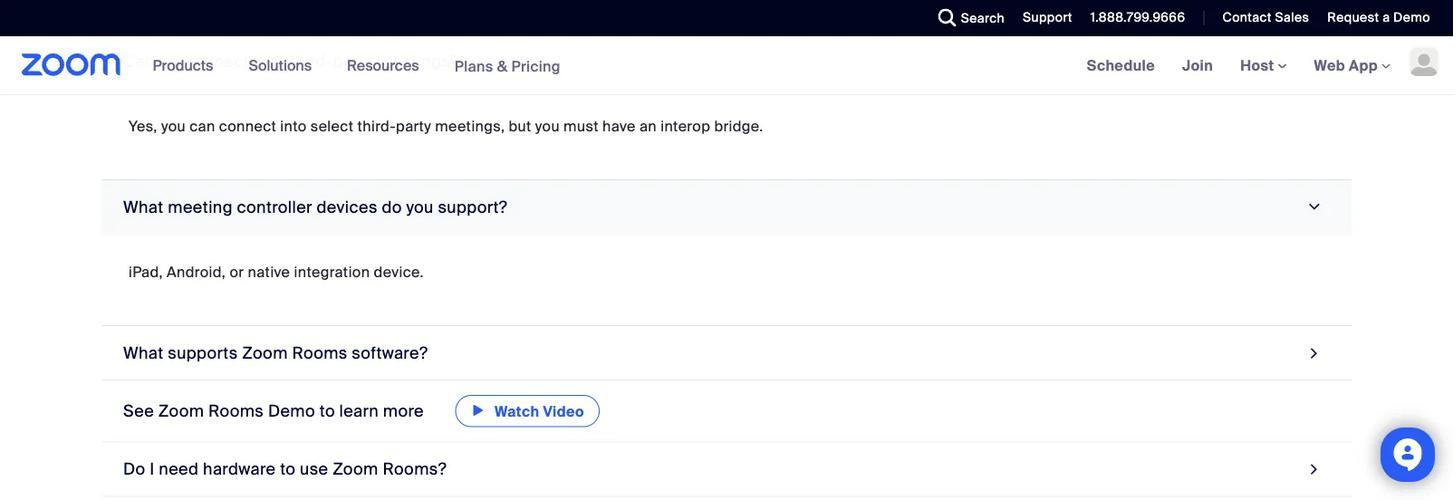 Task type: describe. For each thing, give the bounding box(es) containing it.
into
[[280, 117, 307, 136]]

do i need hardware to use zoom rooms? button
[[101, 443, 1352, 497]]

see zoom rooms demo to learn more
[[123, 401, 428, 422]]

yes,
[[129, 117, 157, 136]]

party inside can we connect with third-party meetings? dropdown button
[[333, 51, 372, 72]]

0 horizontal spatial rooms
[[208, 401, 264, 422]]

contact
[[1222, 9, 1272, 26]]

watch video
[[495, 402, 584, 421]]

learn
[[339, 401, 379, 422]]

android,
[[167, 263, 226, 282]]

what meeting controller devices do you support? button
[[101, 180, 1352, 235]]

video
[[543, 402, 584, 421]]

banner containing products
[[0, 36, 1453, 96]]

what supports zoom rooms software? button
[[101, 326, 1352, 380]]

contact sales
[[1222, 9, 1309, 26]]

what for what supports zoom rooms software?
[[123, 342, 164, 363]]

native
[[248, 263, 290, 282]]

1 vertical spatial connect
[[219, 117, 276, 136]]

search
[[961, 10, 1005, 26]]

rooms inside dropdown button
[[292, 342, 348, 363]]

host
[[1240, 56, 1278, 75]]

can we connect with third-party meetings? button
[[101, 34, 1352, 89]]

web app
[[1314, 56, 1378, 75]]

1 horizontal spatial zoom
[[242, 342, 288, 363]]

interop
[[661, 117, 710, 136]]

we
[[159, 51, 181, 72]]

0 horizontal spatial you
[[161, 117, 186, 136]]

supports
[[168, 342, 238, 363]]

right image for support?
[[1302, 199, 1326, 215]]

i
[[150, 459, 155, 480]]

hardware
[[203, 459, 276, 480]]

do
[[382, 197, 402, 217]]

ipad, android, or native integration device.
[[129, 263, 424, 282]]

1.888.799.9666 button up schedule 'link'
[[1090, 9, 1185, 26]]

resources
[[347, 56, 419, 75]]

zoom logo image
[[22, 53, 121, 76]]

1.888.799.9666
[[1090, 9, 1185, 26]]

support
[[1023, 9, 1072, 26]]

select
[[311, 117, 354, 136]]

use
[[300, 459, 328, 480]]

request a demo
[[1327, 9, 1430, 26]]

rooms?
[[383, 459, 447, 480]]

plans
[[454, 56, 493, 75]]

request
[[1327, 9, 1379, 26]]

to for demo
[[319, 401, 335, 422]]

to for hardware
[[280, 459, 296, 480]]

sales
[[1275, 9, 1309, 26]]

but
[[509, 117, 531, 136]]

meetings,
[[435, 117, 505, 136]]

products button
[[153, 36, 221, 94]]

1 horizontal spatial third-
[[357, 117, 396, 136]]

more
[[383, 401, 424, 422]]

ipad,
[[129, 263, 163, 282]]

yes, you can connect into select third-party meetings, but you must have an interop bridge.
[[129, 117, 763, 136]]

products
[[153, 56, 213, 75]]

right image inside what supports zoom rooms software? dropdown button
[[1306, 341, 1323, 365]]

can
[[123, 51, 155, 72]]

connect inside dropdown button
[[185, 51, 249, 72]]

2 horizontal spatial you
[[535, 117, 560, 136]]

devices
[[317, 197, 378, 217]]

solutions button
[[249, 36, 320, 94]]



Task type: vqa. For each thing, say whether or not it's contained in the screenshot.
THAT
no



Task type: locate. For each thing, give the bounding box(es) containing it.
right image inside do i need hardware to use zoom rooms? dropdown button
[[1306, 457, 1323, 481]]

what
[[123, 197, 164, 217], [123, 342, 164, 363]]

have
[[602, 117, 636, 136]]

can we connect with third-party meetings?
[[123, 51, 459, 72]]

support?
[[438, 197, 507, 217]]

1 horizontal spatial you
[[406, 197, 434, 217]]

0 vertical spatial rooms
[[292, 342, 348, 363]]

schedule link
[[1073, 36, 1169, 94]]

you right do
[[406, 197, 434, 217]]

watch video link
[[455, 395, 600, 427]]

1 vertical spatial zoom
[[158, 401, 204, 422]]

1 vertical spatial right image
[[1306, 341, 1323, 365]]

2 horizontal spatial zoom
[[333, 459, 378, 480]]

meetings?
[[377, 51, 459, 72]]

0 vertical spatial party
[[333, 51, 372, 72]]

host button
[[1240, 56, 1287, 75]]

resources button
[[347, 36, 427, 94]]

third- right with
[[290, 51, 333, 72]]

pricing
[[511, 56, 561, 75]]

0 vertical spatial to
[[319, 401, 335, 422]]

banner
[[0, 36, 1453, 96]]

device.
[[374, 263, 424, 282]]

0 vertical spatial right image
[[1302, 199, 1326, 215]]

third- right the "select"
[[357, 117, 396, 136]]

1 vertical spatial to
[[280, 459, 296, 480]]

or
[[230, 263, 244, 282]]

1 vertical spatial what
[[123, 342, 164, 363]]

rooms up hardware
[[208, 401, 264, 422]]

what up see
[[123, 342, 164, 363]]

1 horizontal spatial party
[[396, 117, 431, 136]]

meetings navigation
[[1073, 36, 1453, 96]]

solutions
[[249, 56, 312, 75]]

you left the can
[[161, 117, 186, 136]]

profile picture image
[[1410, 47, 1439, 76]]

must
[[564, 117, 599, 136]]

plans & pricing link
[[454, 56, 561, 75], [454, 56, 561, 75]]

what meeting controller devices do you support?
[[123, 197, 507, 217]]

product information navigation
[[139, 36, 574, 96]]

1 horizontal spatial rooms
[[292, 342, 348, 363]]

integration
[[294, 263, 370, 282]]

watch
[[495, 402, 539, 421]]

controller
[[237, 197, 312, 217]]

join
[[1182, 56, 1213, 75]]

connect right the can
[[219, 117, 276, 136]]

right image for zoom
[[1306, 457, 1323, 481]]

third-
[[290, 51, 333, 72], [357, 117, 396, 136]]

1 vertical spatial demo
[[268, 401, 315, 422]]

2 vertical spatial right image
[[1306, 457, 1323, 481]]

1 what from the top
[[123, 197, 164, 217]]

zoom up see zoom rooms demo to learn more
[[242, 342, 288, 363]]

1 horizontal spatial to
[[319, 401, 335, 422]]

0 horizontal spatial third-
[[290, 51, 333, 72]]

1 vertical spatial party
[[396, 117, 431, 136]]

what for what meeting controller devices do you support?
[[123, 197, 164, 217]]

to left use
[[280, 459, 296, 480]]

to left learn
[[319, 401, 335, 422]]

a
[[1382, 9, 1390, 26]]

0 vertical spatial connect
[[185, 51, 249, 72]]

demo right a
[[1393, 9, 1430, 26]]

demo
[[1393, 9, 1430, 26], [268, 401, 315, 422]]

1.888.799.9666 button
[[1077, 0, 1190, 36], [1090, 9, 1185, 26]]

connect right "we"
[[185, 51, 249, 72]]

software?
[[352, 342, 428, 363]]

0 vertical spatial what
[[123, 197, 164, 217]]

right image
[[1302, 199, 1326, 215], [1306, 341, 1323, 365], [1306, 457, 1323, 481]]

support link
[[1009, 0, 1077, 36], [1023, 9, 1072, 26]]

web app button
[[1314, 56, 1391, 75]]

&
[[497, 56, 508, 75]]

what supports zoom rooms software?
[[123, 342, 428, 363]]

2 vertical spatial zoom
[[333, 459, 378, 480]]

bridge.
[[714, 117, 763, 136]]

contact sales link
[[1209, 0, 1314, 36], [1222, 9, 1309, 26]]

connect
[[185, 51, 249, 72], [219, 117, 276, 136]]

with
[[254, 51, 286, 72]]

meeting
[[168, 197, 233, 217]]

0 vertical spatial third-
[[290, 51, 333, 72]]

to
[[319, 401, 335, 422], [280, 459, 296, 480]]

third- inside dropdown button
[[290, 51, 333, 72]]

do i need hardware to use zoom rooms?
[[123, 459, 447, 480]]

you right but
[[535, 117, 560, 136]]

need
[[159, 459, 199, 480]]

search button
[[925, 0, 1009, 36]]

you
[[161, 117, 186, 136], [535, 117, 560, 136], [406, 197, 434, 217]]

app
[[1349, 56, 1378, 75]]

what left meeting
[[123, 197, 164, 217]]

rooms
[[292, 342, 348, 363], [208, 401, 264, 422]]

schedule
[[1087, 56, 1155, 75]]

request a demo link
[[1314, 0, 1453, 36], [1327, 9, 1430, 26]]

2 what from the top
[[123, 342, 164, 363]]

demo up 'do i need hardware to use zoom rooms?'
[[268, 401, 315, 422]]

1 vertical spatial third-
[[357, 117, 396, 136]]

can
[[190, 117, 215, 136]]

plans & pricing
[[454, 56, 561, 75]]

zoom
[[242, 342, 288, 363], [158, 401, 204, 422], [333, 459, 378, 480]]

right image inside what meeting controller devices do you support? dropdown button
[[1302, 199, 1326, 215]]

do
[[123, 459, 145, 480]]

0 horizontal spatial zoom
[[158, 401, 204, 422]]

party
[[333, 51, 372, 72], [396, 117, 431, 136]]

zoom right see
[[158, 401, 204, 422]]

see
[[123, 401, 154, 422]]

to inside dropdown button
[[280, 459, 296, 480]]

zoom right use
[[333, 459, 378, 480]]

0 vertical spatial zoom
[[242, 342, 288, 363]]

join link
[[1169, 36, 1227, 94]]

party left meetings?
[[333, 51, 372, 72]]

0 vertical spatial demo
[[1393, 9, 1430, 26]]

1 vertical spatial rooms
[[208, 401, 264, 422]]

0 horizontal spatial to
[[280, 459, 296, 480]]

you inside dropdown button
[[406, 197, 434, 217]]

0 horizontal spatial demo
[[268, 401, 315, 422]]

party left 'meetings,'
[[396, 117, 431, 136]]

1 horizontal spatial demo
[[1393, 9, 1430, 26]]

an
[[640, 117, 657, 136]]

1.888.799.9666 button up schedule
[[1077, 0, 1190, 36]]

web
[[1314, 56, 1345, 75]]

0 horizontal spatial party
[[333, 51, 372, 72]]

rooms left software?
[[292, 342, 348, 363]]

play image
[[471, 399, 486, 421]]



